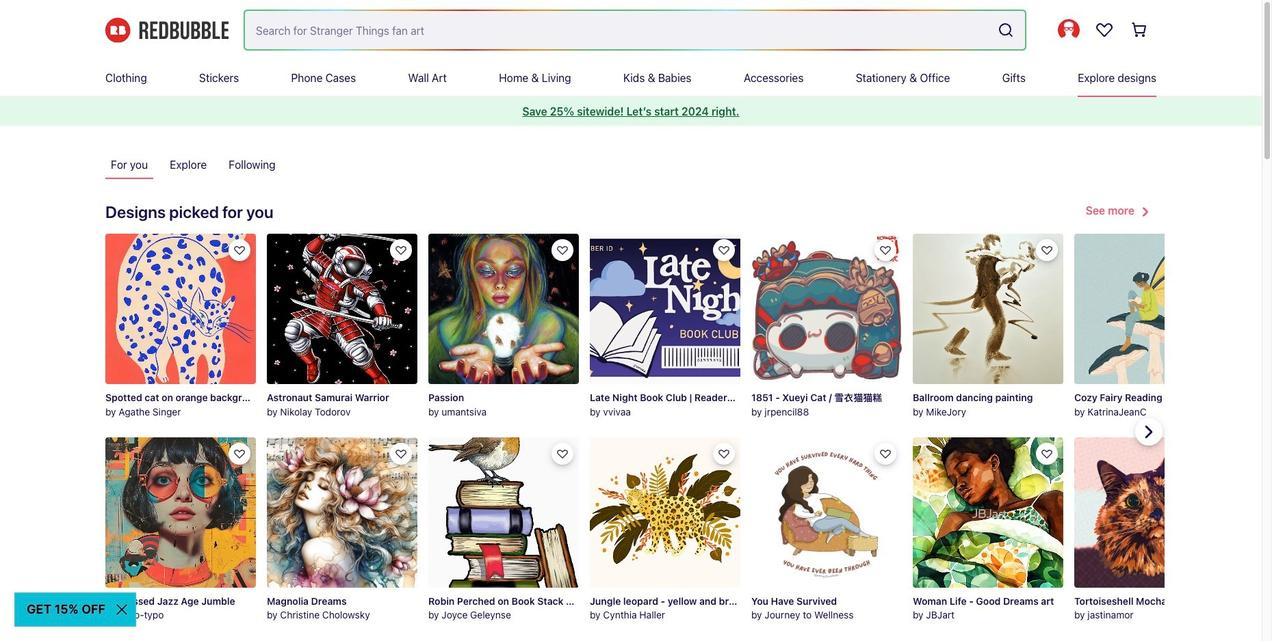 Task type: locate. For each thing, give the bounding box(es) containing it.
9 menu item from the left
[[1002, 60, 1026, 96]]

1 menu item from the left
[[105, 60, 147, 96]]

Search term search field
[[245, 11, 992, 49]]

menu bar
[[105, 60, 1156, 96]]

None field
[[245, 11, 1025, 49]]

4 menu item from the left
[[408, 60, 447, 96]]

5 menu item from the left
[[499, 60, 571, 96]]

7 menu item from the left
[[744, 60, 804, 96]]

menu item
[[105, 60, 147, 96], [199, 60, 239, 96], [291, 60, 356, 96], [408, 60, 447, 96], [499, 60, 571, 96], [623, 60, 691, 96], [744, 60, 804, 96], [856, 60, 950, 96], [1002, 60, 1026, 96], [1078, 60, 1156, 96]]



Task type: vqa. For each thing, say whether or not it's contained in the screenshot.
8th menu item
yes



Task type: describe. For each thing, give the bounding box(es) containing it.
2 menu item from the left
[[199, 60, 239, 96]]

8 menu item from the left
[[856, 60, 950, 96]]

6 menu item from the left
[[623, 60, 691, 96]]

10 menu item from the left
[[1078, 60, 1156, 96]]

3 menu item from the left
[[291, 60, 356, 96]]



